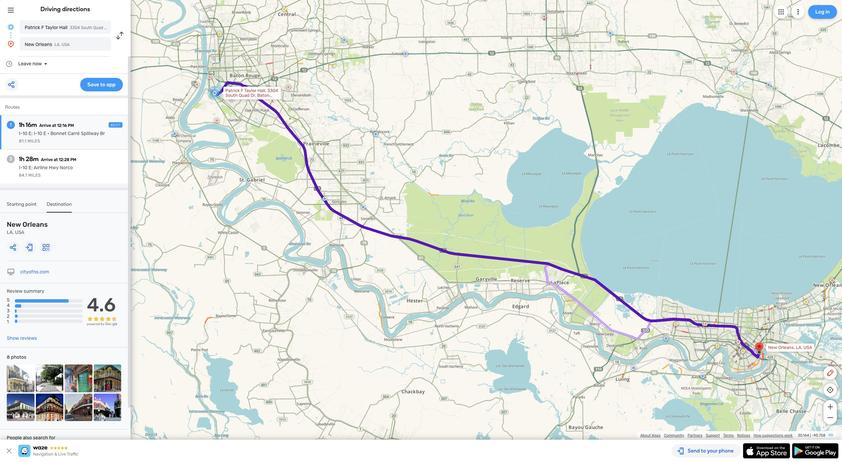 Task type: vqa. For each thing, say whether or not it's contained in the screenshot.
TAYLOR
yes



Task type: locate. For each thing, give the bounding box(es) containing it.
new orleans la, usa down patrick f taylor hall
[[25, 42, 70, 47]]

at inside "1h 16m arrive at 12:16 pm"
[[52, 123, 56, 128]]

e; inside 'i-10 e; i-10 e • bonnet carré spillway br 81.1 miles'
[[29, 131, 33, 136]]

-
[[812, 433, 814, 438]]

point
[[25, 201, 37, 207]]

arrive
[[39, 123, 51, 128], [41, 157, 53, 162]]

how
[[754, 433, 762, 438]]

1 vertical spatial new
[[7, 220, 21, 229]]

arrive up e
[[39, 123, 51, 128]]

at up hwy
[[54, 157, 58, 162]]

arrive inside "1h 16m arrive at 12:16 pm"
[[39, 123, 51, 128]]

0 vertical spatial at
[[52, 123, 56, 128]]

summary
[[24, 288, 44, 294]]

0 vertical spatial usa
[[62, 42, 70, 47]]

at inside the 1h 28m arrive at 12:28 pm
[[54, 157, 58, 162]]

traffic
[[67, 452, 78, 457]]

usa right orleans,
[[804, 345, 813, 350]]

new inside new orleans la, usa
[[7, 220, 21, 229]]

pm inside the 1h 28m arrive at 12:28 pm
[[70, 157, 76, 162]]

usa
[[62, 42, 70, 47], [15, 230, 24, 235], [804, 345, 813, 350]]

16m
[[26, 121, 37, 129]]

1h left 16m
[[19, 121, 25, 129]]

1h for 1h 16m
[[19, 121, 25, 129]]

2 down 4 at left bottom
[[7, 314, 10, 319]]

2 left 28m
[[9, 156, 12, 162]]

1 vertical spatial miles
[[28, 173, 41, 178]]

e; down 28m
[[29, 165, 33, 171]]

image 4 of new orleans, new orleans image
[[94, 365, 121, 392]]

f
[[41, 25, 44, 30]]

also
[[23, 435, 32, 441]]

bonnet
[[50, 131, 67, 136]]

photos
[[11, 355, 26, 360]]

1 down "routes" on the left of page
[[10, 122, 12, 128]]

image 5 of new orleans, new orleans image
[[7, 394, 34, 421]]

0 vertical spatial miles
[[28, 139, 40, 144]]

0 vertical spatial pm
[[68, 123, 74, 128]]

miles down airline
[[28, 173, 41, 178]]

image 6 of new orleans, new orleans image
[[36, 394, 63, 421]]

1 vertical spatial new orleans la, usa
[[7, 220, 48, 235]]

la, down "starting point" button
[[7, 230, 14, 235]]

la, right orleans,
[[796, 345, 803, 350]]

new
[[25, 42, 34, 47], [7, 220, 21, 229], [769, 345, 777, 350]]

1 vertical spatial road closed image
[[831, 278, 835, 282]]

pm inside "1h 16m arrive at 12:16 pm"
[[68, 123, 74, 128]]

i-10 e; i-10 e • bonnet carré spillway br 81.1 miles
[[19, 131, 105, 144]]

1 horizontal spatial new
[[25, 42, 34, 47]]

miles right 81.1
[[28, 139, 40, 144]]

0 vertical spatial road closed image
[[732, 70, 736, 74]]

28m
[[26, 155, 39, 163]]

arrive up airline
[[41, 157, 53, 162]]

2 inside 5 4 3 2 1
[[7, 314, 10, 319]]

1h 16m arrive at 12:16 pm
[[19, 121, 74, 129]]

orleans down f
[[35, 42, 52, 47]]

la,
[[55, 42, 61, 47], [7, 230, 14, 235], [796, 345, 803, 350]]

pm for 28m
[[70, 157, 76, 162]]

1 vertical spatial e;
[[29, 165, 33, 171]]

i- inside i-10 e; airline hwy norco 84.1 miles
[[19, 165, 22, 171]]

84.1
[[19, 173, 27, 178]]

1 vertical spatial 1h
[[19, 155, 25, 163]]

zoom out image
[[826, 414, 835, 422]]

orleans down point
[[23, 220, 48, 229]]

1 vertical spatial la,
[[7, 230, 14, 235]]

work
[[785, 433, 793, 438]]

leave now
[[18, 61, 42, 67]]

0 vertical spatial 1h
[[19, 121, 25, 129]]

|
[[810, 433, 811, 438]]

pm
[[68, 123, 74, 128], [70, 157, 76, 162]]

road closed image
[[542, 15, 546, 19], [208, 75, 212, 79], [195, 83, 199, 87], [286, 85, 291, 89], [215, 119, 219, 123], [704, 322, 708, 326], [737, 340, 741, 344]]

destination button
[[47, 201, 72, 213]]

partners link
[[688, 433, 703, 438]]

miles
[[28, 139, 40, 144], [28, 173, 41, 178]]

i- up 81.1
[[19, 131, 22, 136]]

new orleans, la, usa
[[769, 345, 813, 350]]

usa down hall
[[62, 42, 70, 47]]

5 4 3 2 1
[[7, 297, 10, 325]]

la, down hall
[[55, 42, 61, 47]]

new orleans la, usa
[[25, 42, 70, 47], [7, 220, 48, 235]]

0 vertical spatial arrive
[[39, 123, 51, 128]]

at for 28m
[[54, 157, 58, 162]]

image 7 of new orleans, new orleans image
[[65, 394, 92, 421]]

arrive inside the 1h 28m arrive at 12:28 pm
[[41, 157, 53, 162]]

pm right 12:28
[[70, 157, 76, 162]]

starting
[[7, 201, 24, 207]]

10 up 81.1
[[22, 131, 27, 136]]

0 horizontal spatial 1
[[7, 319, 9, 325]]

notices link
[[737, 433, 751, 438]]

&
[[54, 452, 57, 457]]

computer image
[[7, 268, 15, 276]]

0 horizontal spatial la,
[[7, 230, 14, 235]]

spillway
[[81, 131, 99, 136]]

1 vertical spatial 2
[[7, 314, 10, 319]]

miles inside 'i-10 e; i-10 e • bonnet carré spillway br 81.1 miles'
[[28, 139, 40, 144]]

1 vertical spatial arrive
[[41, 157, 53, 162]]

e; down 16m
[[29, 131, 33, 136]]

1h for 1h 28m
[[19, 155, 25, 163]]

10 for 16m
[[22, 131, 27, 136]]

2 vertical spatial la,
[[796, 345, 803, 350]]

30.164 | -90.758
[[798, 433, 826, 438]]

3
[[7, 308, 10, 314]]

new left orleans,
[[769, 345, 777, 350]]

1 vertical spatial pm
[[70, 157, 76, 162]]

10 up 84.1
[[22, 165, 27, 171]]

1h left 28m
[[19, 155, 25, 163]]

navigation & live traffic
[[33, 452, 78, 457]]

2 horizontal spatial road closed image
[[831, 278, 835, 282]]

pm up carré
[[68, 123, 74, 128]]

orleans
[[35, 42, 52, 47], [23, 220, 48, 229]]

road closed image
[[732, 70, 736, 74], [831, 278, 835, 282], [702, 322, 706, 326]]

0 vertical spatial 1
[[10, 122, 12, 128]]

0 vertical spatial new
[[25, 42, 34, 47]]

review summary
[[7, 288, 44, 294]]

0 vertical spatial la,
[[55, 42, 61, 47]]

at for 16m
[[52, 123, 56, 128]]

i- left e
[[34, 131, 37, 136]]

0 horizontal spatial road closed image
[[702, 322, 706, 326]]

0 vertical spatial orleans
[[35, 42, 52, 47]]

police image
[[342, 38, 346, 42], [767, 83, 771, 87], [230, 97, 234, 101], [374, 132, 378, 136], [323, 197, 327, 201], [361, 205, 365, 209], [664, 337, 668, 341], [701, 374, 705, 378]]

8 photos
[[7, 355, 26, 360]]

about waze link
[[641, 433, 661, 438]]

10
[[22, 131, 27, 136], [37, 131, 42, 136], [22, 165, 27, 171]]

show
[[7, 336, 19, 341]]

new down "starting point" button
[[7, 220, 21, 229]]

routes
[[5, 104, 20, 110]]

live
[[58, 452, 66, 457]]

miles inside i-10 e; airline hwy norco 84.1 miles
[[28, 173, 41, 178]]

1 horizontal spatial la,
[[55, 42, 61, 47]]

2 horizontal spatial usa
[[804, 345, 813, 350]]

at left 12:16
[[52, 123, 56, 128]]

i- up 84.1
[[19, 165, 22, 171]]

2 1h from the top
[[19, 155, 25, 163]]

terms link
[[724, 433, 734, 438]]

0 vertical spatial e;
[[29, 131, 33, 136]]

1 horizontal spatial road closed image
[[732, 70, 736, 74]]

2 e; from the top
[[29, 165, 33, 171]]

at
[[52, 123, 56, 128], [54, 157, 58, 162]]

2 vertical spatial new
[[769, 345, 777, 350]]

1h 28m arrive at 12:28 pm
[[19, 155, 76, 163]]

1 vertical spatial at
[[54, 157, 58, 162]]

e; inside i-10 e; airline hwy norco 84.1 miles
[[29, 165, 33, 171]]

0 horizontal spatial usa
[[15, 230, 24, 235]]

usa down "starting point" button
[[15, 230, 24, 235]]

2 horizontal spatial la,
[[796, 345, 803, 350]]

4.6
[[87, 294, 116, 316]]

new orleans la, usa down "starting point" button
[[7, 220, 48, 235]]

2 vertical spatial usa
[[804, 345, 813, 350]]

i-
[[19, 131, 22, 136], [34, 131, 37, 136], [19, 165, 22, 171]]

0 vertical spatial new orleans la, usa
[[25, 42, 70, 47]]

1h
[[19, 121, 25, 129], [19, 155, 25, 163]]

location image
[[7, 40, 15, 48]]

zoom in image
[[826, 403, 835, 411]]

1 down 3
[[7, 319, 9, 325]]

1 1h from the top
[[19, 121, 25, 129]]

10 inside i-10 e; airline hwy norco 84.1 miles
[[22, 165, 27, 171]]

police image
[[608, 31, 612, 35], [404, 52, 408, 56], [173, 132, 177, 136], [632, 366, 636, 370]]

0 horizontal spatial new
[[7, 220, 21, 229]]

best
[[111, 123, 121, 127]]

directions
[[62, 5, 90, 13]]

1 vertical spatial 1
[[7, 319, 9, 325]]

e
[[43, 131, 46, 136]]

2
[[9, 156, 12, 162], [7, 314, 10, 319]]

hazard image
[[282, 7, 286, 11], [804, 300, 809, 304], [674, 322, 678, 326], [763, 325, 767, 329], [716, 344, 720, 348], [741, 349, 745, 353]]

1
[[10, 122, 12, 128], [7, 319, 9, 325]]

people also search for
[[7, 435, 55, 441]]

navigation
[[33, 452, 53, 457]]

4
[[7, 303, 10, 309]]

e; for 28m
[[29, 165, 33, 171]]

1 e; from the top
[[29, 131, 33, 136]]

new down patrick
[[25, 42, 34, 47]]



Task type: describe. For each thing, give the bounding box(es) containing it.
hall
[[59, 25, 68, 30]]

driving
[[40, 5, 61, 13]]

support link
[[706, 433, 720, 438]]

30.164
[[798, 433, 810, 438]]

link image
[[829, 432, 834, 438]]

notices
[[737, 433, 751, 438]]

0 vertical spatial 2
[[9, 156, 12, 162]]

8
[[7, 355, 10, 360]]

suggestions
[[762, 433, 784, 438]]

search
[[33, 435, 48, 441]]

patrick f taylor hall button
[[20, 20, 111, 34]]

12:28
[[59, 157, 69, 162]]

10 left e
[[37, 131, 42, 136]]

show reviews
[[7, 336, 37, 341]]

pencil image
[[826, 369, 835, 377]]

i- for 1h 28m
[[19, 165, 22, 171]]

90.758
[[814, 433, 826, 438]]

2 horizontal spatial new
[[769, 345, 777, 350]]

1 vertical spatial usa
[[15, 230, 24, 235]]

pm for 16m
[[68, 123, 74, 128]]

arrive for 1h 16m
[[39, 123, 51, 128]]

terms
[[724, 433, 734, 438]]

image 3 of new orleans, new orleans image
[[65, 365, 92, 392]]

image 1 of new orleans, new orleans image
[[7, 365, 34, 392]]

now
[[32, 61, 42, 67]]

orleans,
[[779, 345, 795, 350]]

community
[[664, 433, 684, 438]]

1 horizontal spatial usa
[[62, 42, 70, 47]]

taylor
[[45, 25, 58, 30]]

12:16
[[57, 123, 67, 128]]

hazard image
[[218, 32, 222, 36]]

10 for 28m
[[22, 165, 27, 171]]

support
[[706, 433, 720, 438]]

1 horizontal spatial 1
[[10, 122, 12, 128]]

carré
[[68, 131, 80, 136]]

starting point
[[7, 201, 37, 207]]

patrick f taylor hall
[[25, 25, 68, 30]]

norco
[[60, 165, 73, 171]]

81.1
[[19, 139, 26, 144]]

1 inside 5 4 3 2 1
[[7, 319, 9, 325]]

patrick
[[25, 25, 40, 30]]

image 8 of new orleans, new orleans image
[[94, 394, 121, 421]]

about
[[641, 433, 651, 438]]

for
[[49, 435, 55, 441]]

cityofno.com link
[[20, 269, 49, 275]]

br
[[100, 131, 105, 136]]

driving directions
[[40, 5, 90, 13]]

i- for 1h 16m
[[19, 131, 22, 136]]

2 vertical spatial road closed image
[[702, 322, 706, 326]]

starting point button
[[7, 201, 37, 212]]

about waze community partners support terms notices how suggestions work
[[641, 433, 793, 438]]

partners
[[688, 433, 703, 438]]

cityofno.com
[[20, 269, 49, 275]]

how suggestions work link
[[754, 433, 793, 438]]

i-10 e; airline hwy norco 84.1 miles
[[19, 165, 73, 178]]

1 vertical spatial orleans
[[23, 220, 48, 229]]

waze
[[652, 433, 661, 438]]

5
[[7, 297, 10, 303]]

arrive for 1h 28m
[[41, 157, 53, 162]]

•
[[47, 131, 49, 136]]

image 2 of new orleans, new orleans image
[[36, 365, 63, 392]]

destination
[[47, 201, 72, 207]]

hwy
[[49, 165, 59, 171]]

leave
[[18, 61, 31, 67]]

people
[[7, 435, 22, 441]]

current location image
[[7, 23, 15, 31]]

reviews
[[20, 336, 37, 341]]

airline
[[34, 165, 48, 171]]

community link
[[664, 433, 684, 438]]

e; for 16m
[[29, 131, 33, 136]]

x image
[[5, 447, 13, 455]]

clock image
[[5, 60, 13, 68]]

review
[[7, 288, 22, 294]]



